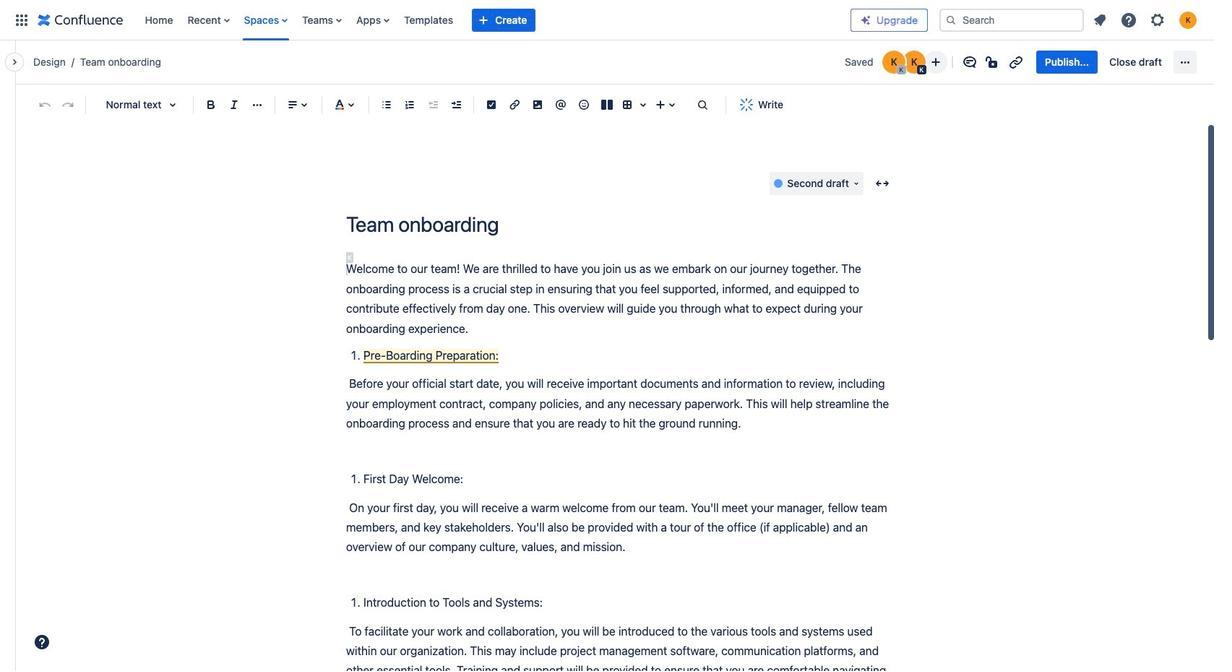 Task type: locate. For each thing, give the bounding box(es) containing it.
italic ⌘i image
[[226, 96, 243, 113]]

more image
[[1177, 53, 1194, 71]]

expand sidebar image
[[0, 48, 32, 77]]

emoji : image
[[575, 96, 593, 113]]

list
[[138, 0, 851, 40], [1087, 7, 1206, 33]]

search image
[[945, 14, 957, 26]]

text formatting group
[[199, 93, 269, 116]]

confluence image
[[38, 11, 123, 29], [38, 11, 123, 29]]

appswitcher icon image
[[13, 11, 30, 29]]

notification icon image
[[1091, 11, 1109, 29]]

find and replace image
[[694, 96, 711, 113]]

action item [] image
[[483, 96, 500, 113]]

0 horizontal spatial list
[[138, 0, 851, 40]]

numbered list ⌘⇧7 image
[[401, 96, 418, 113]]

make page full-width image
[[874, 175, 891, 192]]

comment icon image
[[961, 53, 978, 71]]

1 horizontal spatial list
[[1087, 7, 1206, 33]]

global element
[[9, 0, 851, 40]]

table size image
[[635, 96, 652, 113]]

Search field
[[940, 8, 1084, 31]]

banner
[[0, 0, 1214, 40]]

group
[[1036, 51, 1171, 74]]

None search field
[[940, 8, 1084, 31]]

link ⌘k image
[[506, 96, 523, 113]]



Task type: vqa. For each thing, say whether or not it's contained in the screenshot.
'Layouts' image
yes



Task type: describe. For each thing, give the bounding box(es) containing it.
add image, video, or file image
[[529, 96, 546, 113]]

list for appswitcher icon
[[138, 0, 851, 40]]

help icon image
[[1120, 11, 1138, 29]]

no restrictions image
[[984, 53, 1002, 71]]

table ⇧⌥t image
[[619, 96, 636, 113]]

list for premium icon
[[1087, 7, 1206, 33]]

invite to edit image
[[927, 53, 944, 71]]

Give this page a title text field
[[346, 213, 896, 237]]

premium image
[[860, 14, 872, 26]]

layouts image
[[598, 96, 616, 113]]

bullet list ⌘⇧8 image
[[378, 96, 395, 113]]

more formatting image
[[249, 96, 266, 113]]

align left image
[[284, 96, 301, 113]]

indent tab image
[[447, 96, 465, 113]]

settings icon image
[[1149, 11, 1167, 29]]

mention @ image
[[552, 96, 570, 113]]

list formating group
[[375, 93, 468, 116]]

copy link image
[[1007, 53, 1025, 71]]

your profile and preferences image
[[1180, 11, 1197, 29]]

bold ⌘b image
[[202, 96, 220, 113]]

avatar group element
[[881, 49, 927, 75]]

Main content area, start typing to enter text. text field
[[346, 260, 896, 671]]



